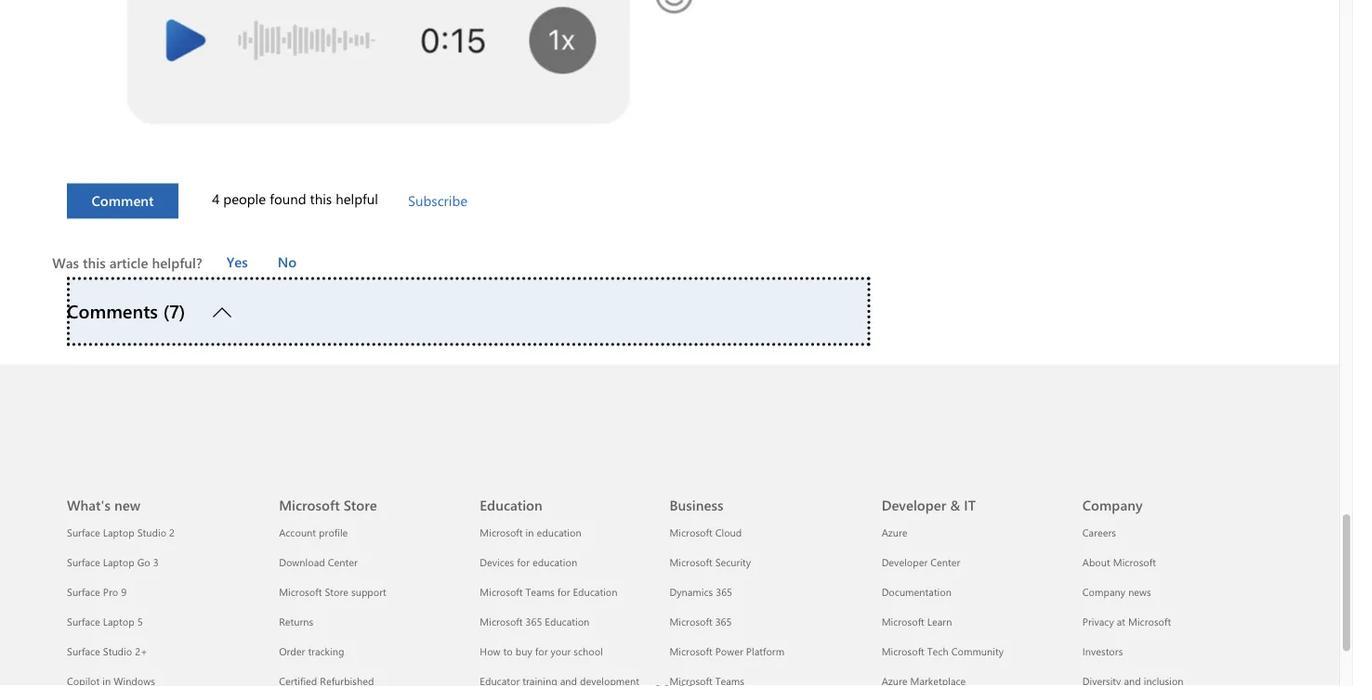 Task type: locate. For each thing, give the bounding box(es) containing it.
microsoft for microsoft in education
[[480, 526, 523, 540]]

developer inside heading
[[882, 496, 947, 515]]

people
[[223, 189, 266, 208]]

studio left 2+
[[103, 645, 132, 659]]

what's new
[[67, 496, 140, 515]]

microsoft left in in the bottom left of the page
[[480, 526, 523, 540]]

surface down surface pro 9 'link'
[[67, 616, 100, 630]]

store left support
[[325, 586, 349, 600]]

0 vertical spatial for
[[517, 556, 530, 570]]

download
[[279, 556, 325, 570]]

surface down what's
[[67, 526, 100, 540]]

1 laptop from the top
[[103, 526, 135, 540]]

store up the profile
[[344, 496, 377, 515]]

cloud
[[715, 526, 742, 540]]

1 horizontal spatial center
[[931, 556, 961, 570]]

3 surface from the top
[[67, 586, 100, 600]]

documentation link
[[882, 586, 952, 600]]

investors link
[[1083, 645, 1123, 659]]

2
[[169, 526, 175, 540]]

company
[[1083, 496, 1143, 515], [1083, 586, 1126, 600]]

returns
[[279, 616, 313, 630]]

microsoft
[[279, 496, 340, 515], [480, 526, 523, 540], [670, 526, 713, 540], [670, 556, 713, 570], [1113, 556, 1156, 570], [279, 586, 322, 600], [480, 586, 523, 600], [480, 616, 523, 630], [670, 616, 713, 630], [882, 616, 925, 630], [1129, 616, 1171, 630], [670, 645, 713, 659], [882, 645, 925, 659]]

microsoft down the business
[[670, 526, 713, 540]]

microsoft store support
[[279, 586, 387, 600]]

microsoft up 'account profile' link at the bottom of page
[[279, 496, 340, 515]]

this right the was
[[83, 254, 106, 272]]

2 developer from the top
[[882, 556, 928, 570]]

education up your
[[545, 616, 590, 630]]

1 vertical spatial store
[[325, 586, 349, 600]]

account profile
[[279, 526, 348, 540]]

developer for developer & it
[[882, 496, 947, 515]]

dynamics 365 link
[[670, 586, 733, 600]]

for
[[517, 556, 530, 570], [558, 586, 570, 600], [535, 645, 548, 659]]

microsoft 365 education
[[480, 616, 590, 630]]

surface laptop studio 2 link
[[67, 526, 175, 540]]

how
[[480, 645, 501, 659]]

0 horizontal spatial studio
[[103, 645, 132, 659]]

surface down surface laptop 5 link
[[67, 645, 100, 659]]

company up careers link
[[1083, 496, 1143, 515]]

developer
[[882, 496, 947, 515], [882, 556, 928, 570]]

1 vertical spatial laptop
[[103, 556, 135, 570]]

education right in in the bottom left of the page
[[537, 526, 582, 540]]

company inside heading
[[1083, 496, 1143, 515]]

surface for surface pro 9
[[67, 586, 100, 600]]

surface up surface pro 9
[[67, 556, 100, 570]]

for right teams
[[558, 586, 570, 600]]

news
[[1129, 586, 1151, 600]]

5 surface from the top
[[67, 645, 100, 659]]

for right devices
[[517, 556, 530, 570]]

education inside heading
[[480, 496, 543, 515]]

1 vertical spatial education
[[533, 556, 577, 570]]

1 vertical spatial studio
[[103, 645, 132, 659]]

3 laptop from the top
[[103, 616, 135, 630]]

company for company news
[[1083, 586, 1126, 600]]

for right buy
[[535, 645, 548, 659]]

community
[[952, 645, 1004, 659]]

1 surface from the top
[[67, 526, 100, 540]]

subscribe button
[[401, 184, 475, 217]]

2 company from the top
[[1083, 586, 1126, 600]]

microsoft for microsoft teams for education
[[480, 586, 523, 600]]

laptop left go
[[103, 556, 135, 570]]

microsoft down microsoft 365 link
[[670, 645, 713, 659]]

0 vertical spatial studio
[[137, 526, 166, 540]]

investors
[[1083, 645, 1123, 659]]

this
[[310, 189, 332, 208], [83, 254, 106, 272]]

order
[[279, 645, 305, 659]]

developer & it
[[882, 496, 976, 515]]

surface pro 9
[[67, 586, 127, 600]]

microsoft security
[[670, 556, 751, 570]]

how to buy for your school
[[480, 645, 603, 659]]

laptop left 5 on the left bottom of the page
[[103, 616, 135, 630]]


[[213, 304, 231, 322]]

365 up microsoft power platform
[[715, 616, 732, 630]]

365 down security
[[716, 586, 733, 600]]

microsoft down download
[[279, 586, 322, 600]]

microsoft up dynamics
[[670, 556, 713, 570]]

careers
[[1083, 526, 1116, 540]]

developer center
[[882, 556, 961, 570]]

surface laptop 5 link
[[67, 616, 143, 630]]

microsoft in education link
[[480, 526, 582, 540]]

0 vertical spatial laptop
[[103, 526, 135, 540]]

comment button
[[67, 184, 179, 219]]

helpful?
[[152, 254, 202, 272]]

microsoft learn
[[882, 616, 952, 630]]

0 vertical spatial store
[[344, 496, 377, 515]]

microsoft down documentation
[[882, 616, 925, 630]]

microsoft for microsoft 365 education
[[480, 616, 523, 630]]

store inside heading
[[344, 496, 377, 515]]

microsoft down microsoft learn
[[882, 645, 925, 659]]

1 vertical spatial for
[[558, 586, 570, 600]]

education for devices for education
[[533, 556, 577, 570]]

surface for surface studio 2+
[[67, 645, 100, 659]]

yes
[[226, 253, 248, 272]]

2 vertical spatial laptop
[[103, 616, 135, 630]]

how to buy for your school link
[[480, 645, 603, 659]]

education up microsoft teams for education
[[533, 556, 577, 570]]

education right teams
[[573, 586, 618, 600]]

buy
[[516, 645, 532, 659]]

surface laptop go 3 link
[[67, 556, 159, 570]]

surface
[[67, 526, 100, 540], [67, 556, 100, 570], [67, 586, 100, 600], [67, 616, 100, 630], [67, 645, 100, 659]]

education heading
[[480, 463, 659, 519]]

surface left pro
[[67, 586, 100, 600]]

2 laptop from the top
[[103, 556, 135, 570]]

2 center from the left
[[931, 556, 961, 570]]

developer for developer center
[[882, 556, 928, 570]]

surface for surface laptop 5
[[67, 616, 100, 630]]

school
[[574, 645, 603, 659]]

was
[[52, 254, 79, 272]]

0 horizontal spatial this
[[83, 254, 106, 272]]

2 vertical spatial education
[[545, 616, 590, 630]]

microsoft cloud link
[[670, 526, 742, 540]]

developer center link
[[882, 556, 961, 570]]

microsoft down devices
[[480, 586, 523, 600]]

center for microsoft
[[328, 556, 358, 570]]

1 horizontal spatial studio
[[137, 526, 166, 540]]

developer up azure link
[[882, 496, 947, 515]]

tech
[[928, 645, 949, 659]]

education
[[480, 496, 543, 515], [573, 586, 618, 600], [545, 616, 590, 630]]

1 company from the top
[[1083, 496, 1143, 515]]

azure
[[882, 526, 908, 540]]

1 horizontal spatial for
[[535, 645, 548, 659]]

microsoft up to
[[480, 616, 523, 630]]

365 down teams
[[526, 616, 542, 630]]

microsoft for microsoft store support
[[279, 586, 322, 600]]

microsoft teams for education link
[[480, 586, 618, 600]]

0 vertical spatial company
[[1083, 496, 1143, 515]]

developer down "azure"
[[882, 556, 928, 570]]

microsoft tech community
[[882, 645, 1004, 659]]

microsoft inside heading
[[279, 496, 340, 515]]

1 horizontal spatial this
[[310, 189, 332, 208]]

studio left 2
[[137, 526, 166, 540]]

this right found
[[310, 189, 332, 208]]

1 center from the left
[[328, 556, 358, 570]]

microsoft for microsoft power platform
[[670, 645, 713, 659]]

1 vertical spatial company
[[1083, 586, 1126, 600]]

microsoft power platform
[[670, 645, 785, 659]]

pro
[[103, 586, 118, 600]]

company up privacy
[[1083, 586, 1126, 600]]

center down the profile
[[328, 556, 358, 570]]

education up in in the bottom left of the page
[[480, 496, 543, 515]]

education
[[537, 526, 582, 540], [533, 556, 577, 570]]

4 surface from the top
[[67, 616, 100, 630]]

center up documentation
[[931, 556, 961, 570]]

developer & it heading
[[882, 463, 1060, 519]]

0 horizontal spatial for
[[517, 556, 530, 570]]

2 surface from the top
[[67, 556, 100, 570]]

365
[[716, 586, 733, 600], [526, 616, 542, 630], [715, 616, 732, 630]]

1 developer from the top
[[882, 496, 947, 515]]

about microsoft
[[1083, 556, 1156, 570]]

2 horizontal spatial for
[[558, 586, 570, 600]]

center
[[328, 556, 358, 570], [931, 556, 961, 570]]

0 vertical spatial developer
[[882, 496, 947, 515]]

order tracking link
[[279, 645, 344, 659]]

0 horizontal spatial center
[[328, 556, 358, 570]]

365 for education
[[526, 616, 542, 630]]

company for company
[[1083, 496, 1143, 515]]

1 vertical spatial this
[[83, 254, 106, 272]]

laptop down new
[[103, 526, 135, 540]]

microsoft down dynamics
[[670, 616, 713, 630]]

0 vertical spatial education
[[537, 526, 582, 540]]

0 vertical spatial education
[[480, 496, 543, 515]]

1 vertical spatial developer
[[882, 556, 928, 570]]

was this article helpful?
[[52, 254, 202, 272]]

0 vertical spatial this
[[310, 189, 332, 208]]

comments (7)
[[67, 299, 191, 323]]

new
[[114, 496, 140, 515]]

devices for education
[[480, 556, 577, 570]]



Task type: vqa. For each thing, say whether or not it's contained in the screenshot.


Task type: describe. For each thing, give the bounding box(es) containing it.
microsoft for microsoft 365
[[670, 616, 713, 630]]

9
[[121, 586, 127, 600]]

your
[[551, 645, 571, 659]]

surface laptop 5
[[67, 616, 143, 630]]

article
[[109, 254, 148, 272]]

microsoft up news
[[1113, 556, 1156, 570]]

laptop for 5
[[103, 616, 135, 630]]

account
[[279, 526, 316, 540]]

microsoft for microsoft store
[[279, 496, 340, 515]]

(7)
[[163, 299, 185, 323]]

comments
[[67, 299, 158, 323]]

security
[[715, 556, 751, 570]]

devices for education link
[[480, 556, 577, 570]]

business heading
[[670, 463, 859, 519]]

microsoft 365 education link
[[480, 616, 590, 630]]

microsoft power platform link
[[670, 645, 785, 659]]

power
[[715, 645, 743, 659]]

company news link
[[1083, 586, 1151, 600]]

image image
[[114, 0, 824, 150]]

platform
[[746, 645, 785, 659]]

company heading
[[1083, 463, 1261, 519]]

4 people found this helpful
[[212, 189, 378, 208]]

footer resource links element
[[0, 463, 1339, 687]]

surface studio 2+
[[67, 645, 147, 659]]

surface laptop studio 2
[[67, 526, 175, 540]]

microsoft for microsoft security
[[670, 556, 713, 570]]

dynamics
[[670, 586, 713, 600]]

documentation
[[882, 586, 952, 600]]

returns link
[[279, 616, 313, 630]]

order tracking
[[279, 645, 344, 659]]

surface for surface laptop studio 2
[[67, 526, 100, 540]]

business
[[670, 496, 724, 515]]

microsoft in education
[[480, 526, 582, 540]]

privacy
[[1083, 616, 1114, 630]]

microsoft store
[[279, 496, 377, 515]]

microsoft security link
[[670, 556, 751, 570]]

download center
[[279, 556, 358, 570]]

privacy at microsoft
[[1083, 616, 1171, 630]]

helpful
[[336, 189, 378, 208]]

careers link
[[1083, 526, 1116, 540]]

surface pro 9 link
[[67, 586, 127, 600]]

devices
[[480, 556, 514, 570]]

company news
[[1083, 586, 1151, 600]]

about
[[1083, 556, 1111, 570]]

dynamics 365
[[670, 586, 733, 600]]

at
[[1117, 616, 1126, 630]]

store for microsoft store
[[344, 496, 377, 515]]

1 vertical spatial education
[[573, 586, 618, 600]]

microsoft store support link
[[279, 586, 387, 600]]

microsoft learn link
[[882, 616, 952, 630]]

profile
[[319, 526, 348, 540]]

learn
[[928, 616, 952, 630]]

center for developer
[[931, 556, 961, 570]]

yes button
[[213, 249, 261, 276]]

about microsoft link
[[1083, 556, 1156, 570]]

microsoft 365 link
[[670, 616, 732, 630]]

4 people found this helpful element
[[212, 189, 378, 208]]

microsoft for microsoft cloud
[[670, 526, 713, 540]]

5
[[137, 616, 143, 630]]

store for microsoft store support
[[325, 586, 349, 600]]

microsoft 365
[[670, 616, 732, 630]]

surface laptop go 3
[[67, 556, 159, 570]]

education for microsoft in education
[[537, 526, 582, 540]]

microsoft cloud
[[670, 526, 742, 540]]

found
[[270, 189, 306, 208]]

surface for surface laptop go 3
[[67, 556, 100, 570]]

365 for business
[[715, 616, 732, 630]]

subscribe
[[408, 191, 468, 210]]

2 vertical spatial for
[[535, 645, 548, 659]]

it
[[964, 496, 976, 515]]

no button
[[265, 249, 310, 276]]

microsoft teams for education
[[480, 586, 618, 600]]

laptop for studio
[[103, 526, 135, 540]]

&
[[950, 496, 960, 515]]

in
[[526, 526, 534, 540]]

microsoft for microsoft tech community
[[882, 645, 925, 659]]

what's
[[67, 496, 110, 515]]

laptop for go
[[103, 556, 135, 570]]

tracking
[[308, 645, 344, 659]]

what's new heading
[[67, 463, 257, 519]]

go
[[137, 556, 150, 570]]

microsoft store heading
[[279, 463, 458, 519]]

teams
[[526, 586, 555, 600]]

microsoft tech community link
[[882, 645, 1004, 659]]

to
[[503, 645, 513, 659]]

azure link
[[882, 526, 908, 540]]

4
[[212, 189, 220, 208]]

no
[[278, 253, 297, 272]]

microsoft right at on the right bottom of the page
[[1129, 616, 1171, 630]]

support
[[351, 586, 387, 600]]

microsoft for microsoft learn
[[882, 616, 925, 630]]

download center link
[[279, 556, 358, 570]]



